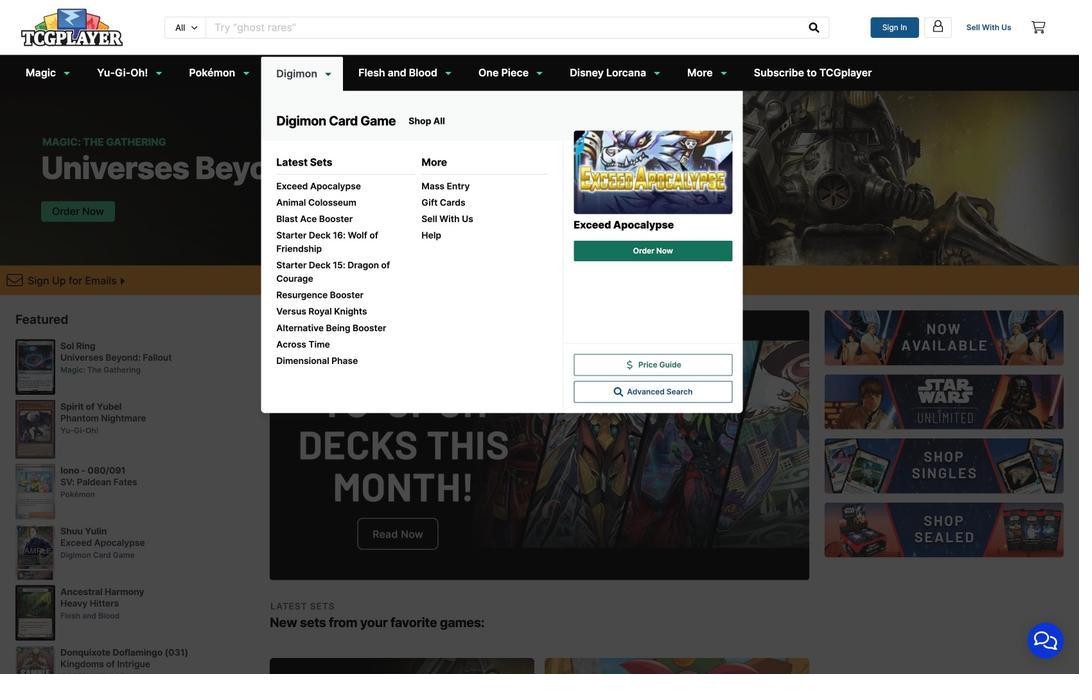 Task type: locate. For each thing, give the bounding box(es) containing it.
3 shop star wars: unlimited image from the top
[[825, 439, 1064, 494]]

submit your search image
[[809, 22, 820, 33]]

donquixote doflamingo (031) image
[[15, 646, 55, 675]]

menu
[[261, 121, 743, 414]]

spirit of yubel image
[[15, 400, 55, 459]]

magnifying glass image
[[614, 388, 624, 397]]

envelope image
[[6, 272, 23, 289]]

latest sets element
[[277, 180, 415, 368]]

None text field
[[206, 17, 800, 38]]

the best decks in yu-gi-oh right now image
[[270, 311, 810, 581]]

application
[[1013, 608, 1080, 675]]

main navigation navigation
[[0, 0, 1080, 675]]

shop star wars: unlimited image
[[825, 311, 1064, 366], [825, 375, 1064, 430], [825, 439, 1064, 494], [825, 503, 1064, 558]]

user icon image
[[932, 19, 945, 33]]

caret right image
[[120, 276, 125, 287]]

1 shop star wars: unlimited image from the top
[[825, 311, 1064, 366]]



Task type: describe. For each thing, give the bounding box(es) containing it.
more element
[[422, 180, 548, 243]]

sol ring image
[[15, 340, 55, 395]]

view your shopping cart image
[[1032, 21, 1046, 34]]

2 shop star wars: unlimited image from the top
[[825, 375, 1064, 430]]

go to: digimon exceed apocalypse product listings image
[[574, 131, 733, 214]]

shuu yulin image
[[15, 525, 55, 581]]

4 shop star wars: unlimited image from the top
[[825, 503, 1064, 558]]

menu inside main navigation navigation
[[261, 121, 743, 414]]

dollar sign image
[[625, 361, 635, 370]]

ancestral harmony image
[[15, 586, 55, 641]]

iono - 080/091 image
[[15, 464, 55, 520]]

tcgplayer.com image
[[21, 8, 123, 47]]



Task type: vqa. For each thing, say whether or not it's contained in the screenshot.
the leftmost angle right image
no



